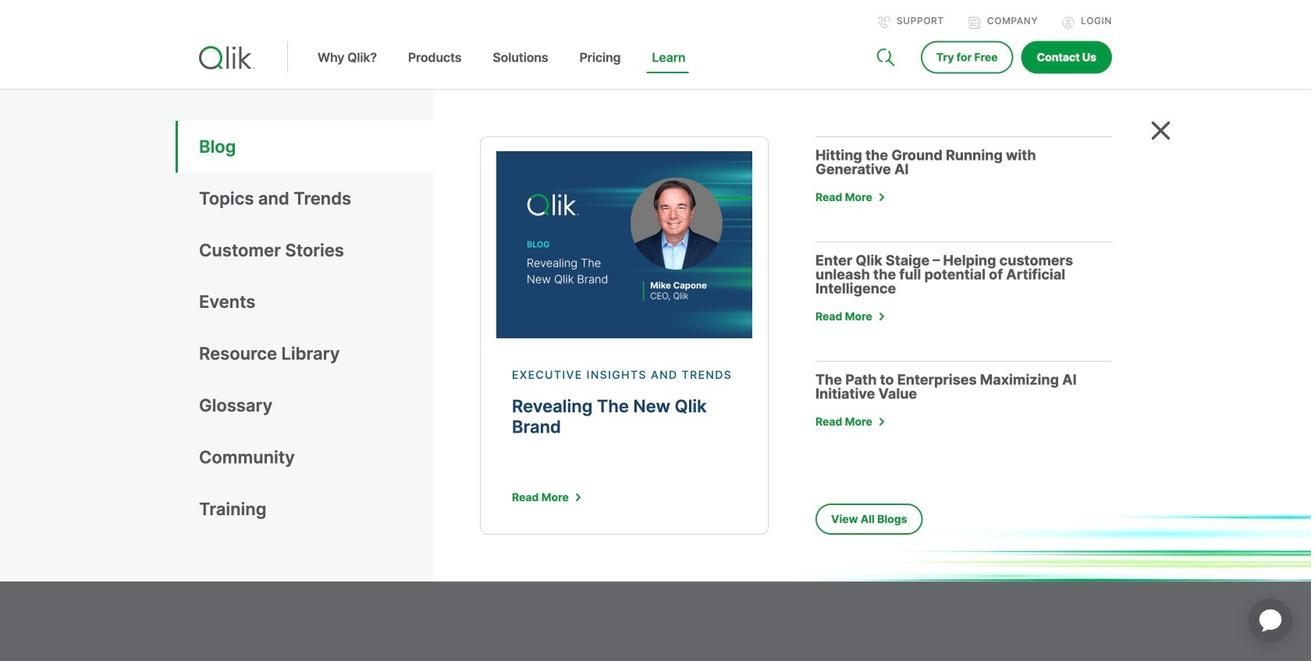 Task type: locate. For each thing, give the bounding box(es) containing it.
company image
[[968, 16, 981, 29]]

close search image
[[1151, 121, 1171, 140]]

application
[[1230, 581, 1311, 662]]



Task type: describe. For each thing, give the bounding box(es) containing it.
support image
[[878, 16, 890, 29]]

login image
[[1062, 16, 1075, 29]]

headshot of mike capone, ceo, qlik and the text "revealing the new qlik brand" image
[[496, 151, 752, 339]]

qlik image
[[199, 46, 255, 69]]



Task type: vqa. For each thing, say whether or not it's contained in the screenshot.
make
no



